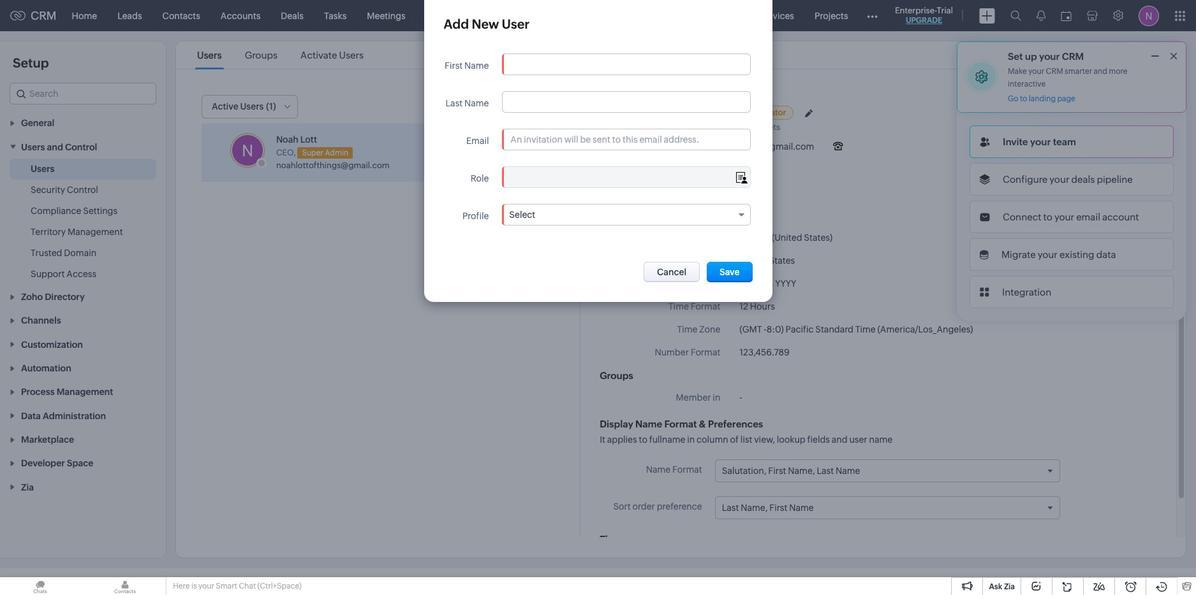 Task type: vqa. For each thing, say whether or not it's contained in the screenshot.


Task type: describe. For each thing, give the bounding box(es) containing it.
projects link
[[804, 0, 858, 31]]

meetings
[[367, 11, 406, 21]]

security control
[[31, 185, 98, 195]]

and inside dropdown button
[[47, 142, 63, 152]]

0 horizontal spatial noahlottofthings@gmail.com
[[276, 160, 390, 170]]

contacts
[[162, 11, 200, 21]]

analytics
[[519, 11, 557, 21]]

users inside region
[[31, 164, 55, 174]]

support access
[[31, 269, 96, 279]]

admin
[[325, 148, 348, 157]]

states
[[769, 256, 795, 266]]

administrator
[[732, 108, 786, 117]]

compliance settings link
[[31, 205, 117, 217]]

profile element
[[1131, 0, 1167, 31]]

your left email
[[1054, 212, 1074, 223]]

english (united states)
[[740, 233, 833, 243]]

trusted domain
[[31, 248, 96, 258]]

migrate your existing data
[[1001, 249, 1116, 260]]

accounts
[[221, 11, 260, 21]]

2 vertical spatial crm
[[1046, 67, 1063, 76]]

12 hours
[[740, 302, 775, 312]]

first
[[445, 61, 463, 71]]

format for date
[[691, 279, 720, 289]]

noah lott
[[674, 107, 719, 117]]

number format
[[655, 348, 720, 358]]

d,
[[765, 279, 773, 289]]

(gmt
[[740, 325, 762, 335]]

standard
[[815, 325, 853, 335]]

import
[[494, 129, 523, 139]]

country
[[657, 256, 691, 266]]

is
[[191, 582, 197, 591]]

0 vertical spatial locale
[[600, 206, 630, 217]]

meetings link
[[357, 0, 416, 31]]

reports link
[[456, 0, 509, 31]]

your right up
[[1039, 51, 1060, 62]]

states)
[[804, 233, 833, 243]]

ask zia
[[989, 583, 1015, 592]]

in inside the display name format & preferences it applies to fullname in column of list view, lookup fields and user name
[[687, 435, 695, 445]]

setup
[[13, 55, 49, 70]]

search image
[[1010, 10, 1021, 21]]

0 vertical spatial user
[[502, 17, 530, 31]]

landing
[[1029, 94, 1056, 103]]

reports
[[466, 11, 499, 21]]

compliance settings
[[31, 206, 117, 216]]

here is your smart chat (ctrl+space)
[[173, 582, 302, 591]]

enterprise-
[[895, 6, 937, 15]]

support
[[31, 269, 65, 279]]

(gmt -8:0) pacific standard time (america/los_angeles)
[[740, 325, 973, 335]]

preferences
[[708, 419, 763, 430]]

12
[[740, 302, 748, 312]]

domain
[[64, 248, 96, 258]]

(ctrl+space)
[[257, 582, 302, 591]]

leads
[[117, 11, 142, 21]]

activate
[[301, 50, 337, 61]]

format for number
[[691, 348, 720, 358]]

territory
[[31, 227, 66, 237]]

name for display
[[635, 419, 662, 430]]

0 vertical spatial in
[[713, 393, 720, 403]]

name
[[869, 435, 892, 445]]

enterprise-trial upgrade
[[895, 6, 953, 25]]

cancel
[[657, 267, 687, 277]]

zia
[[1004, 583, 1015, 592]]

users and control button
[[0, 135, 166, 159]]

your left the team
[[1030, 137, 1051, 147]]

set up your crm make your crm smarter and more interactive go to landing page
[[1008, 51, 1127, 103]]

here
[[173, 582, 190, 591]]

united states
[[740, 256, 795, 266]]

existing
[[1059, 249, 1094, 260]]

new user
[[504, 102, 544, 113]]

trusted domain link
[[31, 247, 96, 259]]

display
[[600, 419, 633, 430]]

format for name
[[672, 465, 702, 475]]

time for time format
[[668, 302, 689, 312]]

0 vertical spatial crm
[[31, 9, 57, 22]]

ceo,
[[276, 148, 296, 157]]

8:0)
[[766, 325, 784, 335]]

locale information
[[600, 206, 686, 217]]

pipeline
[[1097, 174, 1133, 185]]

users and control
[[21, 142, 97, 152]]

information
[[632, 206, 686, 217]]

1 vertical spatial to
[[1043, 212, 1052, 223]]

new user button
[[485, 97, 557, 118]]

first name
[[445, 61, 489, 71]]

users (1)
[[240, 101, 276, 112]]

contacts link
[[152, 0, 210, 31]]

your down up
[[1028, 67, 1044, 76]]

go
[[1008, 94, 1018, 103]]

upgrade
[[906, 16, 942, 25]]

member in
[[676, 393, 720, 403]]

yyyy
[[775, 279, 796, 289]]

connect to your email account
[[1003, 212, 1139, 223]]

format inside the display name format & preferences it applies to fullname in column of list view, lookup fields and user name
[[664, 419, 697, 430]]

activate users link
[[299, 50, 366, 61]]

crm link
[[10, 9, 57, 22]]

list containing users
[[186, 41, 375, 69]]

account
[[1102, 212, 1139, 223]]

pacific
[[786, 325, 814, 335]]

signals element
[[1029, 0, 1053, 31]]

1 vertical spatial groups
[[600, 371, 633, 381]]

date format
[[669, 279, 720, 289]]

An invitation will be sent to this email address. text field
[[503, 129, 750, 150]]

lott for noah lott ceo, super admin noahlottofthings@gmail.com
[[300, 135, 317, 145]]

0 vertical spatial groups
[[245, 50, 277, 61]]

hours
[[750, 302, 775, 312]]

noah lott ceo, super admin noahlottofthings@gmail.com
[[276, 135, 390, 170]]

contacts image
[[85, 578, 165, 596]]

format for time
[[691, 302, 720, 312]]

create menu image
[[979, 8, 995, 23]]



Task type: locate. For each thing, give the bounding box(es) containing it.
access
[[67, 269, 96, 279]]

users link down contacts
[[195, 50, 224, 61]]

0 horizontal spatial and
[[47, 142, 63, 152]]

0 vertical spatial lott
[[701, 107, 719, 117]]

configure your deals pipeline
[[1003, 174, 1133, 185]]

and left more
[[1094, 67, 1107, 76]]

format down zone
[[691, 348, 720, 358]]

chats image
[[0, 578, 80, 596]]

user
[[849, 435, 867, 445]]

0 horizontal spatial lott
[[300, 135, 317, 145]]

1 horizontal spatial users link
[[195, 50, 224, 61]]

list
[[186, 41, 375, 69]]

to inside set up your crm make your crm smarter and more interactive go to landing page
[[1020, 94, 1027, 103]]

lott up 'super'
[[300, 135, 317, 145]]

0 vertical spatial noah
[[674, 107, 699, 117]]

control up security control link
[[65, 142, 97, 152]]

in right member
[[713, 393, 720, 403]]

format up time format
[[691, 279, 720, 289]]

1 horizontal spatial groups
[[600, 371, 633, 381]]

control inside dropdown button
[[65, 142, 97, 152]]

time left zone
[[677, 325, 697, 335]]

locale up save
[[693, 256, 720, 266]]

1 vertical spatial -
[[740, 393, 742, 403]]

None text field
[[503, 92, 750, 112], [503, 167, 750, 188], [503, 92, 750, 112], [503, 167, 750, 188]]

1 vertical spatial crm
[[1062, 51, 1084, 62]]

0 horizontal spatial new
[[472, 17, 499, 31]]

settings
[[83, 206, 117, 216]]

0 horizontal spatial to
[[639, 435, 647, 445]]

and inside set up your crm make your crm smarter and more interactive go to landing page
[[1094, 67, 1107, 76]]

noahlottofsecrets link
[[706, 122, 783, 132]]

(united
[[772, 233, 802, 243]]

to right go
[[1020, 94, 1027, 103]]

1 vertical spatial noah
[[276, 135, 298, 145]]

1 horizontal spatial locale
[[693, 256, 720, 266]]

1 horizontal spatial and
[[832, 435, 847, 445]]

smarter
[[1065, 67, 1092, 76]]

0 vertical spatial -
[[764, 325, 766, 335]]

2 vertical spatial and
[[832, 435, 847, 445]]

noahlottofthings@gmail.com down noahlottofsecrets link
[[692, 142, 814, 152]]

smart
[[216, 582, 237, 591]]

name right "last"
[[464, 98, 489, 108]]

users and control region
[[0, 159, 166, 285]]

time right standard
[[855, 325, 876, 335]]

signals image
[[1037, 10, 1045, 21]]

save
[[720, 267, 740, 277]]

trusted
[[31, 248, 62, 258]]

name right first
[[464, 61, 489, 71]]

noahlottofthings@gmail.com link
[[276, 160, 390, 170]]

accounts link
[[210, 0, 271, 31]]

zone
[[699, 325, 720, 335]]

in left column
[[687, 435, 695, 445]]

1 horizontal spatial lott
[[701, 107, 719, 117]]

0 horizontal spatial users link
[[31, 162, 55, 175]]

display name format & preferences it applies to fullname in column of list view, lookup fields and user name
[[600, 419, 892, 445]]

0 horizontal spatial noah
[[276, 135, 298, 145]]

-
[[764, 325, 766, 335], [740, 393, 742, 403]]

list
[[740, 435, 752, 445]]

0 vertical spatial noahlottofthings@gmail.com
[[692, 142, 814, 152]]

1 horizontal spatial noahlottofthings@gmail.com
[[692, 142, 814, 152]]

crm left home link
[[31, 9, 57, 22]]

email
[[466, 136, 489, 146]]

1 horizontal spatial -
[[764, 325, 766, 335]]

1 vertical spatial user
[[525, 102, 544, 113]]

0 vertical spatial to
[[1020, 94, 1027, 103]]

new inside "button"
[[504, 102, 523, 113]]

ceo
[[674, 122, 692, 132]]

your right the 'migrate'
[[1038, 249, 1058, 260]]

to right connect
[[1043, 212, 1052, 223]]

column
[[697, 435, 728, 445]]

None text field
[[503, 54, 750, 75]]

1 vertical spatial and
[[47, 142, 63, 152]]

select
[[509, 210, 535, 220]]

email
[[1076, 212, 1100, 223]]

lott for noah lott
[[701, 107, 719, 117]]

0 horizontal spatial groups
[[245, 50, 277, 61]]

crm left smarter
[[1046, 67, 1063, 76]]

user up "import users" at the left top
[[525, 102, 544, 113]]

name for first
[[464, 61, 489, 71]]

1 vertical spatial in
[[687, 435, 695, 445]]

control up compliance settings link
[[67, 185, 98, 195]]

control inside region
[[67, 185, 98, 195]]

0 vertical spatial and
[[1094, 67, 1107, 76]]

control
[[65, 142, 97, 152], [67, 185, 98, 195]]

configure
[[1003, 174, 1048, 185]]

1 vertical spatial new
[[504, 102, 523, 113]]

and left user
[[832, 435, 847, 445]]

lott up at
[[701, 107, 719, 117]]

format
[[691, 279, 720, 289], [691, 302, 720, 312], [691, 348, 720, 358], [664, 419, 697, 430], [672, 465, 702, 475]]

user right reports
[[502, 17, 530, 31]]

1 vertical spatial control
[[67, 185, 98, 195]]

mmm d, yyyy
[[740, 279, 796, 289]]

2 vertical spatial to
[[639, 435, 647, 445]]

2 horizontal spatial and
[[1094, 67, 1107, 76]]

0 horizontal spatial in
[[687, 435, 695, 445]]

it
[[600, 435, 605, 445]]

0 vertical spatial users link
[[195, 50, 224, 61]]

order
[[632, 502, 655, 512]]

format up fullname
[[664, 419, 697, 430]]

user
[[502, 17, 530, 31], [525, 102, 544, 113]]

0 vertical spatial new
[[472, 17, 499, 31]]

lott
[[701, 107, 719, 117], [300, 135, 317, 145]]

your left deals
[[1050, 174, 1069, 185]]

create menu element
[[971, 0, 1003, 31]]

home link
[[62, 0, 107, 31]]

1 horizontal spatial to
[[1020, 94, 1027, 103]]

sort
[[613, 502, 631, 512]]

analytics link
[[509, 0, 568, 31]]

tasks
[[324, 11, 347, 21]]

connect
[[1003, 212, 1041, 223]]

0 horizontal spatial locale
[[600, 206, 630, 217]]

locale left information
[[600, 206, 630, 217]]

name inside the display name format & preferences it applies to fullname in column of list view, lookup fields and user name
[[635, 419, 662, 430]]

territory management
[[31, 227, 123, 237]]

1 vertical spatial locale
[[693, 256, 720, 266]]

name for last
[[464, 98, 489, 108]]

role
[[471, 174, 489, 184]]

users link up security
[[31, 162, 55, 175]]

time down the date
[[668, 302, 689, 312]]

active
[[212, 101, 238, 112]]

groups down accounts
[[245, 50, 277, 61]]

calls link
[[416, 0, 456, 31]]

1 horizontal spatial new
[[504, 102, 523, 113]]

0 horizontal spatial -
[[740, 393, 742, 403]]

and up security
[[47, 142, 63, 152]]

lookup
[[777, 435, 805, 445]]

support access link
[[31, 268, 96, 280]]

deals
[[281, 11, 304, 21]]

add new user
[[444, 17, 530, 31]]

name
[[464, 61, 489, 71], [464, 98, 489, 108], [635, 419, 662, 430], [646, 465, 671, 475]]

migrate
[[1001, 249, 1036, 260]]

in
[[713, 393, 720, 403], [687, 435, 695, 445]]

groups
[[245, 50, 277, 61], [600, 371, 633, 381]]

deals link
[[271, 0, 314, 31]]

last name
[[446, 98, 489, 108]]

number
[[655, 348, 689, 358]]

crm up smarter
[[1062, 51, 1084, 62]]

integration
[[1002, 287, 1051, 298]]

go to landing page link
[[1008, 94, 1075, 104]]

noah up ceo, on the top of the page
[[276, 135, 298, 145]]

and inside the display name format & preferences it applies to fullname in column of list view, lookup fields and user name
[[832, 435, 847, 445]]

calendar image
[[1061, 11, 1072, 21]]

to right the applies
[[639, 435, 647, 445]]

format up zone
[[691, 302, 720, 312]]

noah inside noah lott ceo, super admin noahlottofthings@gmail.com
[[276, 135, 298, 145]]

2 horizontal spatial to
[[1043, 212, 1052, 223]]

team
[[1053, 137, 1076, 147]]

new up "import" in the top of the page
[[504, 102, 523, 113]]

0 vertical spatial control
[[65, 142, 97, 152]]

users link for security control link
[[31, 162, 55, 175]]

- right the (gmt
[[764, 325, 766, 335]]

management
[[68, 227, 123, 237]]

member
[[676, 393, 711, 403]]

fields
[[807, 435, 830, 445]]

lott inside noah lott ceo, super admin noahlottofthings@gmail.com
[[300, 135, 317, 145]]

Select field
[[502, 204, 751, 226]]

time for time zone
[[677, 325, 697, 335]]

activate users
[[301, 50, 364, 61]]

profile image
[[1139, 5, 1159, 26]]

to
[[1020, 94, 1027, 103], [1043, 212, 1052, 223], [639, 435, 647, 445]]

your right is
[[198, 582, 214, 591]]

country locale
[[657, 256, 720, 266]]

save button
[[707, 262, 752, 283]]

noah up the ceo
[[674, 107, 699, 117]]

time zone
[[677, 325, 720, 335]]

name up fullname
[[635, 419, 662, 430]]

groups up display
[[600, 371, 633, 381]]

of
[[730, 435, 739, 445]]

noah for noah lott ceo, super admin noahlottofthings@gmail.com
[[276, 135, 298, 145]]

user inside "button"
[[525, 102, 544, 113]]

1 vertical spatial users link
[[31, 162, 55, 175]]

1 horizontal spatial noah
[[674, 107, 699, 117]]

users inside dropdown button
[[21, 142, 45, 152]]

noah for noah lott
[[674, 107, 699, 117]]

to inside the display name format & preferences it applies to fullname in column of list view, lookup fields and user name
[[639, 435, 647, 445]]

ask
[[989, 583, 1002, 592]]

format down fullname
[[672, 465, 702, 475]]

up
[[1025, 51, 1037, 62]]

home
[[72, 11, 97, 21]]

name down fullname
[[646, 465, 671, 475]]

noahlottofthings@gmail.com down admin
[[276, 160, 390, 170]]

1 vertical spatial lott
[[300, 135, 317, 145]]

active users (1)
[[212, 101, 276, 112]]

1 vertical spatial noahlottofthings@gmail.com
[[276, 160, 390, 170]]

new right add
[[472, 17, 499, 31]]

users link for groups 'link'
[[195, 50, 224, 61]]

search element
[[1003, 0, 1029, 31]]

time
[[668, 302, 689, 312], [677, 325, 697, 335], [855, 325, 876, 335]]

last
[[446, 98, 463, 108]]

noahlottofthings@gmail.com
[[692, 142, 814, 152], [276, 160, 390, 170]]

interactive
[[1008, 80, 1046, 89]]

- up preferences
[[740, 393, 742, 403]]

1 horizontal spatial in
[[713, 393, 720, 403]]

security control link
[[31, 184, 98, 196]]

profile
[[462, 211, 489, 221]]

ceo at noahlottofsecrets
[[674, 122, 780, 132]]

super
[[302, 148, 323, 157]]



